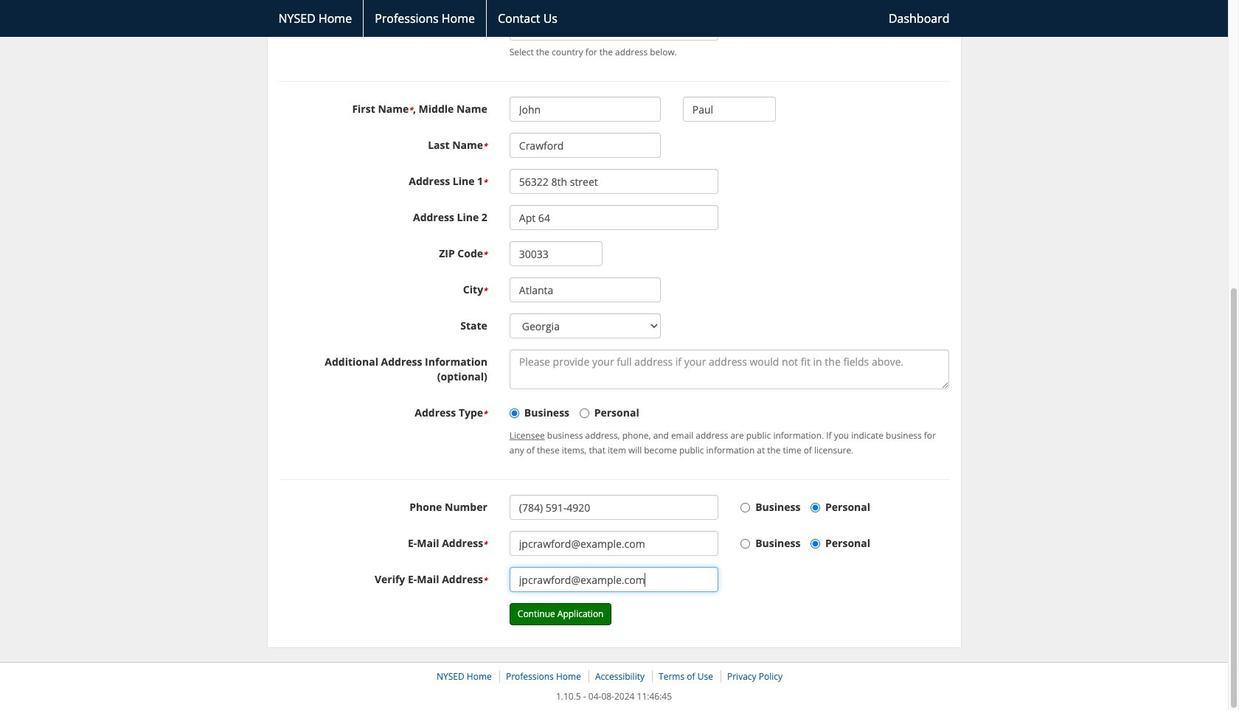 Task type: vqa. For each thing, say whether or not it's contained in the screenshot.
Email text field
yes



Task type: describe. For each thing, give the bounding box(es) containing it.
Address Line 1 text field
[[510, 169, 719, 194]]

Email text field
[[510, 531, 719, 557]]

Last Name text field
[[510, 133, 661, 158]]

Middle Name text field
[[683, 97, 777, 122]]

Please re-enter your e-mail address. text field
[[510, 568, 719, 593]]

City text field
[[510, 278, 661, 303]]

ZIP Code text field
[[510, 241, 603, 267]]



Task type: locate. For each thing, give the bounding box(es) containing it.
Please provide your full address if your address would not fit in the fields above. text field
[[510, 350, 950, 390]]

Enter phone number (optional) text field
[[510, 495, 719, 520]]

None submit
[[510, 604, 612, 626]]

First Name text field
[[510, 97, 661, 122]]

None radio
[[580, 409, 589, 419], [811, 503, 821, 513], [580, 409, 589, 419], [811, 503, 821, 513]]

Address Line 2 text field
[[510, 205, 719, 230]]

None radio
[[510, 409, 519, 419], [741, 503, 751, 513], [741, 540, 751, 549], [811, 540, 821, 549], [510, 409, 519, 419], [741, 503, 751, 513], [741, 540, 751, 549], [811, 540, 821, 549]]



